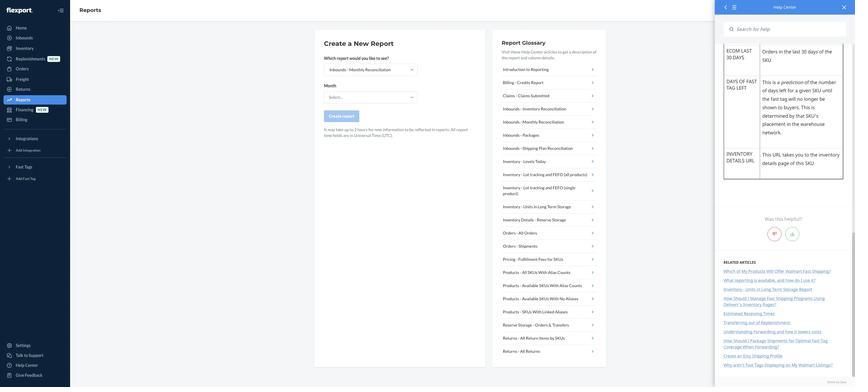 Task type: locate. For each thing, give the bounding box(es) containing it.
returns for returns - all return items by skus
[[503, 336, 517, 341]]

inbounds - packages button
[[502, 129, 597, 142]]

- left levels
[[521, 159, 523, 164]]

0 vertical spatial units
[[523, 204, 533, 209]]

inbounds - monthly reconciliation
[[330, 67, 391, 72], [503, 119, 564, 124]]

- for the products - skus with linked aliases button
[[520, 309, 521, 314]]

report left would
[[337, 56, 349, 61]]

0 vertical spatial reports link
[[79, 7, 101, 13]]

0 horizontal spatial shipping
[[523, 146, 538, 151]]

1 vertical spatial my
[[792, 362, 798, 368]]

fast up use
[[803, 268, 811, 274]]

skus inside the returns - all return items by skus button
[[555, 336, 565, 341]]

transferring
[[724, 320, 747, 325]]

details.
[[542, 55, 555, 60]]

this
[[775, 216, 783, 222]]

i left 'manage' on the right bottom
[[748, 296, 749, 301]]

0 horizontal spatial tag
[[30, 177, 36, 181]]

0 vertical spatial tags
[[24, 164, 32, 169]]

1 vertical spatial tracking
[[530, 185, 545, 190]]

alias for products - all skus with alias counts
[[548, 270, 557, 275]]

0 vertical spatial tracking
[[530, 172, 545, 177]]

how up deliverr's
[[724, 296, 732, 301]]

forwarding
[[754, 329, 776, 334]]

and inside the inventory - lot tracking and fefo (single product)
[[545, 185, 552, 190]]

1 horizontal spatial claims
[[518, 93, 530, 98]]

1 vertical spatial units
[[746, 287, 756, 292]]

0 horizontal spatial articles
[[544, 49, 557, 54]]

aren't
[[733, 362, 745, 368]]

- down products - all skus with alias counts
[[520, 283, 521, 288]]

create for create an etsy shipping profile
[[724, 353, 736, 359]]

- up inbounds - packages at the top
[[520, 119, 522, 124]]

report up see?
[[371, 40, 394, 48]]

skus down pricing - fulfillment fees for skus
[[528, 270, 537, 275]]

term for inventory - units in long term storage report
[[772, 287, 782, 292]]

0 vertical spatial add
[[16, 148, 22, 153]]

lot for inventory - lot tracking and fefo (single product)
[[523, 185, 529, 190]]

tags up add fast tag
[[24, 164, 32, 169]]

walmart left listings? at right bottom
[[799, 362, 815, 368]]

0 vertical spatial new
[[49, 57, 58, 61]]

0 horizontal spatial a
[[348, 40, 352, 48]]

0 horizontal spatial which
[[324, 56, 336, 61]]

orders - shipments
[[503, 244, 538, 249]]

orders - all orders button
[[502, 227, 597, 240]]

0 vertical spatial available
[[522, 283, 539, 288]]

like
[[369, 56, 376, 61]]

give feedback
[[16, 373, 42, 378]]

report up "these" at the right top
[[502, 40, 521, 46]]

which left would
[[324, 56, 336, 61]]

0 horizontal spatial billing
[[16, 117, 27, 122]]

- down 'returns - all return items by skus'
[[518, 349, 519, 354]]

should inside "how should i manage fast shipping programs using deliverr's inventory pages?"
[[733, 296, 747, 301]]

tracking down today
[[530, 172, 545, 177]]

inventory inside the inventory - lot tracking and fefo (single product)
[[503, 185, 520, 190]]

talk to support
[[16, 353, 43, 358]]

create up which report would you like to see?
[[324, 40, 346, 48]]

0 vertical spatial shipments
[[519, 244, 538, 249]]

- for returns - all returns button
[[518, 349, 519, 354]]

0 vertical spatial how
[[724, 296, 732, 301]]

with down products - all skus with alias counts button
[[550, 283, 559, 288]]

claims - claims submitted
[[503, 93, 550, 98]]

should
[[733, 296, 747, 301], [733, 338, 747, 343]]

shipping inside button
[[523, 146, 538, 151]]

0 vertical spatial center
[[784, 4, 796, 10]]

inventory - units in long term storage report
[[724, 287, 812, 292]]

shipments up fulfillment
[[519, 244, 538, 249]]

inbounds - monthly reconciliation down inbounds - inventory reconciliation
[[503, 119, 564, 124]]

- up orders - shipments
[[516, 231, 518, 235]]

1 add from the top
[[16, 148, 22, 153]]

0 vertical spatial shipping
[[523, 146, 538, 151]]

products
[[748, 268, 765, 274], [503, 270, 519, 275], [503, 283, 519, 288], [503, 296, 519, 301], [503, 309, 519, 314]]

1 vertical spatial help
[[521, 49, 530, 54]]

2 vertical spatial create
[[724, 353, 736, 359]]

inbounds - shipping plan reconciliation
[[503, 146, 573, 151]]

give feedback button
[[4, 371, 67, 380]]

center
[[784, 4, 796, 10], [531, 49, 543, 54], [25, 363, 38, 368]]

it may take up to 2 hours for new information to be reflected in reports. all report time fields are in universal time (utc).
[[324, 127, 468, 138]]

- down billing - credits report
[[516, 93, 517, 98]]

1 horizontal spatial alias
[[560, 283, 568, 288]]

1 vertical spatial inbounds - monthly reconciliation
[[503, 119, 564, 124]]

0 vertical spatial should
[[733, 296, 747, 301]]

all inside button
[[520, 349, 525, 354]]

term down what reporting is available, and how do i use it?
[[772, 287, 782, 292]]

of down related articles at right
[[737, 268, 741, 274]]

2 horizontal spatial shipping
[[776, 296, 793, 301]]

create report button
[[324, 110, 359, 122]]

0 vertical spatial help center
[[774, 4, 796, 10]]

1 horizontal spatial for
[[547, 257, 553, 262]]

0 vertical spatial create
[[324, 40, 346, 48]]

glossary
[[522, 40, 546, 46]]

what reporting is available, and how do i use it?
[[724, 277, 816, 283]]

0 horizontal spatial of
[[593, 49, 597, 54]]

2 tracking from the top
[[530, 185, 545, 190]]

for up time
[[368, 127, 374, 132]]

1 horizontal spatial billing
[[503, 80, 514, 85]]

inventory inside inventory - lot tracking and fefo (all products) 'button'
[[503, 172, 520, 177]]

1 vertical spatial should
[[733, 338, 747, 343]]

1 tracking from the top
[[530, 172, 545, 177]]

1 horizontal spatial articles
[[740, 260, 756, 265]]

how for how should i package shipments for optimal fast tag coverage when forwarding?
[[724, 338, 732, 343]]

reports.
[[436, 127, 450, 132]]

add down fast tags
[[16, 177, 22, 181]]

report down "these" at the right top
[[508, 55, 520, 60]]

0 horizontal spatial reports
[[16, 97, 30, 102]]

1 vertical spatial shipments
[[767, 338, 788, 343]]

articles right related on the right bottom of the page
[[740, 260, 756, 265]]

how inside "how should i manage fast shipping programs using deliverr's inventory pages?"
[[724, 296, 732, 301]]

reconciliation
[[365, 67, 391, 72], [541, 106, 566, 111], [539, 119, 564, 124], [548, 146, 573, 151]]

inbounds for inbounds - shipping plan reconciliation button
[[503, 146, 520, 151]]

- down orders - all orders
[[516, 244, 518, 249]]

inbounds up inbounds - packages at the top
[[503, 119, 520, 124]]

products for products - available skus with alias counts
[[503, 283, 519, 288]]

- up 'returns - all return items by skus'
[[533, 323, 534, 328]]

2 vertical spatial shipping
[[752, 353, 769, 359]]

0 vertical spatial billing
[[503, 80, 514, 85]]

tags down create an etsy shipping profile
[[755, 362, 764, 368]]

for right fees
[[547, 257, 553, 262]]

inbounds - monthly reconciliation button
[[502, 116, 597, 129]]

0 horizontal spatial center
[[25, 363, 38, 368]]

1 vertical spatial lot
[[523, 185, 529, 190]]

my right the 'on'
[[792, 362, 798, 368]]

by right "items" at the bottom
[[550, 336, 554, 341]]

inbounds for inbounds - inventory reconciliation button
[[503, 106, 520, 111]]

1 claims from the left
[[503, 93, 515, 98]]

new inside it may take up to 2 hours for new information to be reflected in reports. all report time fields are in universal time (utc).
[[375, 127, 382, 132]]

pricing
[[503, 257, 515, 262]]

new up orders link
[[49, 57, 58, 61]]

all down 'returns - all return items by skus'
[[520, 349, 525, 354]]

create inside button
[[329, 114, 342, 119]]

skus down orders - shipments button
[[554, 257, 563, 262]]

1 vertical spatial new
[[38, 108, 47, 112]]

1 horizontal spatial my
[[792, 362, 798, 368]]

how inside 'how should i package shipments for optimal fast tag coverage when forwarding?'
[[724, 338, 732, 343]]

i right 'do'
[[801, 277, 802, 283]]

inbounds - inventory reconciliation button
[[502, 103, 597, 116]]

- for orders - shipments button
[[516, 244, 518, 249]]

a right get
[[569, 49, 571, 54]]

available down products - all skus with alias counts
[[522, 283, 539, 288]]

1 vertical spatial which
[[724, 268, 736, 274]]

skus
[[554, 257, 563, 262], [528, 270, 537, 275], [539, 283, 549, 288], [539, 296, 549, 301], [522, 309, 532, 314], [555, 336, 565, 341]]

1 vertical spatial long
[[761, 287, 771, 292]]

should for inventory
[[733, 296, 747, 301]]

report up the up
[[342, 114, 354, 119]]

why
[[724, 362, 732, 368]]

new up time
[[375, 127, 382, 132]]

2 horizontal spatial new
[[375, 127, 382, 132]]

0 vertical spatial i
[[801, 277, 802, 283]]

2 lot from the top
[[523, 185, 529, 190]]

1 lot from the top
[[523, 172, 529, 177]]

2 vertical spatial i
[[748, 338, 749, 343]]

report inside it may take up to 2 hours for new information to be reflected in reports. all report time fields are in universal time (utc).
[[456, 127, 468, 132]]

inbounds down home
[[16, 35, 33, 40]]

1 fefo from the top
[[553, 172, 563, 177]]

- for inventory - lot tracking and fefo (all products) 'button'
[[521, 172, 523, 177]]

1 vertical spatial fefo
[[553, 185, 563, 190]]

report
[[508, 55, 520, 60], [337, 56, 349, 61], [342, 114, 354, 119], [456, 127, 468, 132]]

units for inventory - units in long term storage report
[[746, 287, 756, 292]]

with down fees
[[538, 270, 547, 275]]

and down offer
[[777, 277, 785, 283]]

center up search search box
[[784, 4, 796, 10]]

inventory down product)
[[503, 204, 520, 209]]

inbounds inside button
[[503, 146, 520, 151]]

to inside button
[[24, 353, 28, 358]]

all up orders - shipments
[[519, 231, 524, 235]]

inbounds for inbounds - monthly reconciliation button
[[503, 119, 520, 124]]

how left 'do'
[[786, 277, 794, 283]]

understanding
[[724, 329, 753, 334]]

1 horizontal spatial center
[[531, 49, 543, 54]]

tracking
[[530, 172, 545, 177], [530, 185, 545, 190]]

1 vertical spatial available
[[522, 296, 539, 301]]

returns for returns - all returns
[[503, 349, 517, 354]]

0 horizontal spatial term
[[547, 204, 556, 209]]

in right are
[[350, 133, 353, 138]]

skus up products - available skus with no aliases
[[539, 283, 549, 288]]

all for returns - all returns
[[520, 349, 525, 354]]

report inside button
[[342, 114, 354, 119]]

1 vertical spatial i
[[748, 296, 749, 301]]

fast up add fast tag
[[16, 164, 24, 169]]

and for inventory - lot tracking and fefo (all products)
[[545, 172, 552, 177]]

- for the products - available skus with alias counts button
[[520, 283, 521, 288]]

1 vertical spatial of
[[737, 268, 741, 274]]

billing for billing - credits report
[[503, 80, 514, 85]]

fast down costs
[[812, 338, 820, 343]]

orders - shipments button
[[502, 240, 597, 253]]

returns inside button
[[503, 336, 517, 341]]

available for products - available skus with no aliases
[[522, 296, 539, 301]]

all inside it may take up to 2 hours for new information to be reflected in reports. all report time fields are in universal time (utc).
[[451, 127, 456, 132]]

should down "understanding" on the bottom
[[733, 338, 747, 343]]

help up search search box
[[774, 4, 783, 10]]

1 vertical spatial for
[[547, 257, 553, 262]]

term inside button
[[547, 204, 556, 209]]

monthly
[[349, 67, 365, 72], [523, 119, 538, 124]]

help down report glossary
[[521, 49, 530, 54]]

tag
[[30, 177, 36, 181], [821, 338, 828, 343]]

available inside button
[[522, 296, 539, 301]]

inventory inside inventory details - reserve storage button
[[503, 217, 520, 222]]

take
[[336, 127, 344, 132]]

using
[[814, 296, 825, 301]]

for inside 'how should i package shipments for optimal fast tag coverage when forwarding?'
[[789, 338, 794, 343]]

1 should from the top
[[733, 296, 747, 301]]

claims down credits
[[518, 93, 530, 98]]

give
[[16, 373, 24, 378]]

inventory
[[16, 46, 34, 51], [523, 106, 540, 111], [503, 159, 520, 164], [503, 172, 520, 177], [503, 185, 520, 190], [503, 204, 520, 209], [503, 217, 520, 222], [724, 287, 742, 292], [743, 302, 762, 307]]

walmart
[[786, 268, 802, 274], [799, 362, 815, 368]]

i inside "how should i manage fast shipping programs using deliverr's inventory pages?"
[[748, 296, 749, 301]]

term
[[547, 204, 556, 209], [772, 287, 782, 292]]

all for returns - all return items by skus
[[520, 336, 525, 341]]

1 vertical spatial reserve
[[503, 323, 517, 328]]

shipping inside "how should i manage fast shipping programs using deliverr's inventory pages?"
[[776, 296, 793, 301]]

0 horizontal spatial for
[[368, 127, 374, 132]]

inventory for inventory - units in long term storage report
[[724, 287, 742, 292]]

1 vertical spatial reports
[[16, 97, 30, 102]]

- for inbounds - inventory reconciliation button
[[520, 106, 522, 111]]

and
[[521, 55, 527, 60], [545, 172, 552, 177], [545, 185, 552, 190], [777, 277, 785, 283], [777, 329, 784, 334]]

freight link
[[4, 75, 67, 84]]

inbounds left packages
[[503, 133, 520, 138]]

products)
[[570, 172, 587, 177]]

2 fefo from the top
[[553, 185, 563, 190]]

tracking down the inventory - lot tracking and fefo (all products)
[[530, 185, 545, 190]]

programs
[[794, 296, 813, 301]]

products for products - all skus with alias counts
[[503, 270, 519, 275]]

fefo inside the inventory - lot tracking and fefo (single product)
[[553, 185, 563, 190]]

shipments down understanding forwarding and how it lowers costs
[[767, 338, 788, 343]]

i inside 'how should i package shipments for optimal fast tag coverage when forwarding?'
[[748, 338, 749, 343]]

a
[[348, 40, 352, 48], [569, 49, 571, 54]]

returns - all returns button
[[502, 345, 597, 358]]

with
[[538, 270, 547, 275], [550, 283, 559, 288], [550, 296, 559, 301], [533, 309, 542, 314]]

inventory for inventory - levels today
[[503, 159, 520, 164]]

was this helpful?
[[765, 216, 802, 222]]

claims
[[503, 93, 515, 98], [518, 93, 530, 98]]

see?
[[381, 56, 389, 61]]

0 horizontal spatial by
[[550, 336, 554, 341]]

2 vertical spatial center
[[25, 363, 38, 368]]

- inside 'button'
[[521, 172, 523, 177]]

add fast tag
[[16, 177, 36, 181]]

help center up search search box
[[774, 4, 796, 10]]

center up column
[[531, 49, 543, 54]]

center down talk to support
[[25, 363, 38, 368]]

etsy
[[743, 353, 751, 359]]

which
[[324, 56, 336, 61], [724, 268, 736, 274]]

create
[[324, 40, 346, 48], [329, 114, 342, 119], [724, 353, 736, 359]]

monthly down which report would you like to see?
[[349, 67, 365, 72]]

articles
[[544, 49, 557, 54], [740, 260, 756, 265]]

all for orders - all orders
[[519, 231, 524, 235]]

report
[[371, 40, 394, 48], [502, 40, 521, 46], [531, 80, 544, 85], [799, 287, 812, 292]]

of right out at bottom
[[756, 320, 760, 325]]

0 vertical spatial how
[[786, 277, 794, 283]]

how up coverage
[[724, 338, 732, 343]]

and inside 'button'
[[545, 172, 552, 177]]

time
[[372, 133, 381, 138]]

1 vertical spatial add
[[16, 177, 22, 181]]

tracking inside 'button'
[[530, 172, 545, 177]]

inventory inside 'link'
[[16, 46, 34, 51]]

inventory for inventory details - reserve storage
[[503, 217, 520, 222]]

monthly up packages
[[523, 119, 538, 124]]

2 vertical spatial for
[[789, 338, 794, 343]]

feedback
[[25, 373, 42, 378]]

all left return
[[520, 336, 525, 341]]

available up products - skus with linked aliases
[[522, 296, 539, 301]]

product)
[[503, 191, 518, 196]]

1 vertical spatial how
[[724, 338, 732, 343]]

long for inventory - units in long term storage report
[[761, 287, 771, 292]]

1 horizontal spatial which
[[724, 268, 736, 274]]

inventory inside inventory - levels today button
[[503, 159, 520, 164]]

1 horizontal spatial a
[[569, 49, 571, 54]]

column
[[528, 55, 541, 60]]

orders for orders
[[16, 66, 29, 71]]

shipping up pages?
[[776, 296, 793, 301]]

2 available from the top
[[522, 296, 539, 301]]

inventory up product)
[[503, 185, 520, 190]]

1 horizontal spatial long
[[761, 287, 771, 292]]

term for inventory - units in long term storage
[[547, 204, 556, 209]]

skus down products - available skus with alias counts
[[539, 296, 549, 301]]

create up why
[[724, 353, 736, 359]]

- right details
[[535, 217, 536, 222]]

orders for orders - shipments
[[503, 244, 516, 249]]

- down inbounds - packages at the top
[[520, 146, 522, 151]]

storage down 'do'
[[783, 287, 798, 292]]

inbounds for the inbounds - packages button
[[503, 133, 520, 138]]

1 horizontal spatial reports link
[[79, 7, 101, 13]]

tracking for (single
[[530, 185, 545, 190]]

inventory down the what
[[724, 287, 742, 292]]

reflected
[[415, 127, 431, 132]]

0 horizontal spatial alias
[[548, 270, 557, 275]]

0 vertical spatial reserve
[[537, 217, 551, 222]]

description
[[572, 49, 592, 54]]

- inside the inventory - lot tracking and fefo (single product)
[[521, 185, 523, 190]]

- up details
[[521, 204, 523, 209]]

and down inventory - lot tracking and fefo (all products) 'button'
[[545, 185, 552, 190]]

inventory down inventory - levels today
[[503, 172, 520, 177]]

1 horizontal spatial reports
[[79, 7, 101, 13]]

1 vertical spatial aliases
[[555, 309, 568, 314]]

financing
[[16, 107, 33, 112]]

skus inside the products - skus with linked aliases button
[[522, 309, 532, 314]]

billing inside button
[[503, 80, 514, 85]]

orders for orders - all orders
[[503, 231, 516, 235]]

0 horizontal spatial tags
[[24, 164, 32, 169]]

to right like
[[376, 56, 380, 61]]

aliases right linked
[[555, 309, 568, 314]]

billing for billing
[[16, 117, 27, 122]]

1 available from the top
[[522, 283, 539, 288]]

lot inside inventory - lot tracking and fefo (all products) 'button'
[[523, 172, 529, 177]]

alias
[[548, 270, 557, 275], [560, 283, 568, 288]]

tag down fast tags dropdown button
[[30, 177, 36, 181]]

0 vertical spatial aliases
[[566, 296, 578, 301]]

fefo for (all
[[553, 172, 563, 177]]

by left dixa
[[836, 380, 840, 384]]

which report would you like to see?
[[324, 56, 389, 61]]

skus inside pricing - fulfillment fees for skus button
[[554, 257, 563, 262]]

it
[[324, 127, 327, 132]]

it?
[[811, 277, 816, 283]]

which for related articles
[[724, 268, 736, 274]]

0 horizontal spatial long
[[538, 204, 547, 209]]

units up details
[[523, 204, 533, 209]]

1 vertical spatial articles
[[740, 260, 756, 265]]

2 add from the top
[[16, 177, 22, 181]]

reports link
[[79, 7, 101, 13], [4, 95, 67, 105]]

add integration link
[[4, 146, 67, 155]]

inbounds - monthly reconciliation down which report would you like to see?
[[330, 67, 391, 72]]

inbounds down claims - claims submitted
[[503, 106, 520, 111]]

lot
[[523, 172, 529, 177], [523, 185, 529, 190]]

tracking inside the inventory - lot tracking and fefo (single product)
[[530, 185, 545, 190]]

transferring out of replenishment
[[724, 320, 791, 325]]

1 horizontal spatial tag
[[821, 338, 828, 343]]

why aren't fast tags displaying on my walmart listings?
[[724, 362, 833, 368]]

tag inside 'how should i package shipments for optimal fast tag coverage when forwarding?'
[[821, 338, 828, 343]]

introduction to reporting button
[[502, 63, 597, 76]]

with for products - available skus with no aliases
[[550, 296, 559, 301]]

inbounds
[[16, 35, 33, 40], [330, 67, 346, 72], [503, 106, 520, 111], [503, 119, 520, 124], [503, 133, 520, 138], [503, 146, 520, 151]]

inventory inside inventory - units in long term storage button
[[503, 204, 520, 209]]

to left 2
[[350, 127, 354, 132]]

1 vertical spatial by
[[836, 380, 840, 384]]

1 vertical spatial tag
[[821, 338, 828, 343]]

0 vertical spatial articles
[[544, 49, 557, 54]]

fefo inside 'button'
[[553, 172, 563, 177]]

lot inside the inventory - lot tracking and fefo (single product)
[[523, 185, 529, 190]]

use
[[803, 277, 810, 283]]

term up inventory details - reserve storage button
[[547, 204, 556, 209]]

all down fulfillment
[[522, 270, 527, 275]]

1 how from the top
[[724, 296, 732, 301]]

returns - all returns
[[503, 349, 540, 354]]

0 horizontal spatial inbounds - monthly reconciliation
[[330, 67, 391, 72]]

- for pricing - fulfillment fees for skus button
[[516, 257, 518, 262]]

new
[[354, 40, 369, 48]]

2 should from the top
[[733, 338, 747, 343]]

2 horizontal spatial for
[[789, 338, 794, 343]]

2 how from the top
[[724, 338, 732, 343]]

long inside button
[[538, 204, 547, 209]]

to left reporting
[[526, 67, 530, 72]]

aliases
[[566, 296, 578, 301], [555, 309, 568, 314]]

alias up no at the bottom of the page
[[560, 283, 568, 288]]

0 vertical spatial fefo
[[553, 172, 563, 177]]

- for inventory - units in long term storage button
[[521, 204, 523, 209]]

should inside 'how should i package shipments for optimal fast tag coverage when forwarding?'
[[733, 338, 747, 343]]

tag down costs
[[821, 338, 828, 343]]

- up products - skus with linked aliases
[[520, 296, 521, 301]]

skus down transfers
[[555, 336, 565, 341]]

0 vertical spatial counts
[[558, 270, 571, 275]]

2 horizontal spatial center
[[784, 4, 796, 10]]

0 horizontal spatial shipments
[[519, 244, 538, 249]]

0 vertical spatial lot
[[523, 172, 529, 177]]

report inside button
[[531, 80, 544, 85]]

- for inbounds - shipping plan reconciliation button
[[520, 146, 522, 151]]

forwarding?
[[755, 344, 779, 350]]

available inside button
[[522, 283, 539, 288]]

units inside inventory - units in long term storage button
[[523, 204, 533, 209]]

1 horizontal spatial help
[[521, 49, 530, 54]]



Task type: describe. For each thing, give the bounding box(es) containing it.
shipments inside button
[[519, 244, 538, 249]]

billing - credits report button
[[502, 76, 597, 89]]

2 claims from the left
[[518, 93, 530, 98]]

- for orders - all orders button in the right of the page
[[516, 231, 518, 235]]

inbounds - inventory reconciliation
[[503, 106, 566, 111]]

0 horizontal spatial reserve
[[503, 323, 517, 328]]

reconciliation inside button
[[548, 146, 573, 151]]

optimal
[[796, 338, 811, 343]]

inbounds - shipping plan reconciliation button
[[502, 142, 597, 155]]

- for claims - claims submitted button
[[516, 93, 517, 98]]

products for products - available skus with no aliases
[[503, 296, 519, 301]]

alias for products - available skus with alias counts
[[560, 283, 568, 288]]

inventory for inventory
[[16, 46, 34, 51]]

fast inside "how should i manage fast shipping programs using deliverr's inventory pages?"
[[767, 296, 775, 301]]

lot for inventory - lot tracking and fefo (all products)
[[523, 172, 529, 177]]

receiving
[[744, 311, 762, 316]]

fast inside dropdown button
[[16, 164, 24, 169]]

be
[[409, 127, 414, 132]]

for inside it may take up to 2 hours for new information to be reflected in reports. all report time fields are in universal time (utc).
[[368, 127, 374, 132]]

and for inventory - lot tracking and fefo (single product)
[[545, 185, 552, 190]]

plan
[[539, 146, 547, 151]]

report inside visit these help center articles to get a description of the report and column details.
[[508, 55, 520, 60]]

articles inside visit these help center articles to get a description of the report and column details.
[[544, 49, 557, 54]]

inventory link
[[4, 44, 67, 53]]

0 vertical spatial inbounds - monthly reconciliation
[[330, 67, 391, 72]]

reconciliation down inbounds - inventory reconciliation button
[[539, 119, 564, 124]]

0 vertical spatial walmart
[[786, 268, 802, 274]]

create a new report
[[324, 40, 394, 48]]

inventory - lot tracking and fefo (all products)
[[503, 172, 587, 177]]

inbounds link
[[4, 33, 67, 43]]

universal
[[354, 133, 371, 138]]

and for what reporting is available, and how do i use it?
[[777, 277, 785, 283]]

replenishment
[[761, 320, 790, 325]]

products - all skus with alias counts
[[503, 270, 571, 275]]

pages?
[[763, 302, 776, 307]]

products - available skus with alias counts button
[[502, 279, 597, 292]]

to left be
[[405, 127, 409, 132]]

add for add integration
[[16, 148, 22, 153]]

0 horizontal spatial my
[[742, 268, 747, 274]]

returns - all return items by skus
[[503, 336, 565, 341]]

estimated receiving times
[[724, 311, 775, 316]]

orders down details
[[524, 231, 537, 235]]

listings?
[[816, 362, 833, 368]]

visit these help center articles to get a description of the report and column details.
[[502, 49, 597, 60]]

claims - claims submitted button
[[502, 89, 597, 103]]

center inside visit these help center articles to get a description of the report and column details.
[[531, 49, 543, 54]]

(single
[[564, 185, 576, 190]]

0 vertical spatial tag
[[30, 177, 36, 181]]

inbounds - monthly reconciliation inside button
[[503, 119, 564, 124]]

pricing - fulfillment fees for skus
[[503, 257, 563, 262]]

no
[[560, 296, 565, 301]]

fast down etsy
[[746, 362, 754, 368]]

with left linked
[[533, 309, 542, 314]]

and down replenishment
[[777, 329, 784, 334]]

long for inventory - units in long term storage
[[538, 204, 547, 209]]

of inside visit these help center articles to get a description of the report and column details.
[[593, 49, 597, 54]]

inventory for inventory - units in long term storage
[[503, 204, 520, 209]]

shipments inside 'how should i package shipments for optimal fast tag coverage when forwarding?'
[[767, 338, 788, 343]]

package
[[750, 338, 766, 343]]

to inside visit these help center articles to get a description of the report and column details.
[[558, 49, 562, 54]]

you
[[361, 56, 368, 61]]

fast tags
[[16, 164, 32, 169]]

return
[[526, 336, 538, 341]]

- for the inbounds - packages button
[[520, 133, 522, 138]]

units for inventory - units in long term storage
[[523, 204, 533, 209]]

when
[[743, 344, 754, 350]]

add for add fast tag
[[16, 177, 22, 181]]

inventory - levels today
[[503, 159, 546, 164]]

create for create report
[[329, 114, 342, 119]]

reporting
[[735, 277, 753, 283]]

should for coverage
[[733, 338, 747, 343]]

add integration
[[16, 148, 41, 153]]

help center link
[[4, 361, 67, 370]]

i for fast
[[748, 296, 749, 301]]

tags inside dropdown button
[[24, 164, 32, 169]]

1 vertical spatial how
[[785, 329, 793, 334]]

times
[[763, 311, 775, 316]]

- for inbounds - monthly reconciliation button
[[520, 119, 522, 124]]

what
[[724, 277, 734, 283]]

create report
[[329, 114, 354, 119]]

settings link
[[4, 341, 67, 350]]

close navigation image
[[57, 7, 64, 14]]

report glossary
[[502, 40, 546, 46]]

displaying
[[765, 362, 785, 368]]

help inside visit these help center articles to get a description of the report and column details.
[[521, 49, 530, 54]]

storage up return
[[518, 323, 532, 328]]

skus inside products - all skus with alias counts button
[[528, 270, 537, 275]]

inventory inside inbounds - inventory reconciliation button
[[523, 106, 540, 111]]

month
[[324, 83, 336, 88]]

create an etsy shipping profile
[[724, 353, 783, 359]]

inventory inside "how should i manage fast shipping programs using deliverr's inventory pages?"
[[743, 302, 762, 307]]

pricing - fulfillment fees for skus button
[[502, 253, 597, 266]]

monthly inside button
[[523, 119, 538, 124]]

- for products - all skus with alias counts button
[[520, 270, 521, 275]]

inbounds up month
[[330, 67, 346, 72]]

(utc).
[[382, 133, 393, 138]]

- down which report would you like to see?
[[347, 67, 348, 72]]

1 horizontal spatial reserve
[[537, 217, 551, 222]]

inventory details - reserve storage button
[[502, 214, 597, 227]]

submitted
[[531, 93, 550, 98]]

all for products - all skus with alias counts
[[522, 270, 527, 275]]

inbounds - packages
[[503, 133, 539, 138]]

hours
[[357, 127, 368, 132]]

may
[[328, 127, 335, 132]]

inventory - units in long term storage button
[[502, 200, 597, 214]]

0 horizontal spatial monthly
[[349, 67, 365, 72]]

freight
[[16, 77, 29, 82]]

transfers
[[552, 323, 569, 328]]

- for the billing - credits report button
[[515, 80, 516, 85]]

inventory - lot tracking and fefo (single product)
[[503, 185, 576, 196]]

1 horizontal spatial help center
[[774, 4, 796, 10]]

select...
[[329, 95, 343, 100]]

reconciliation down like
[[365, 67, 391, 72]]

inventory - lot tracking and fefo (all products) button
[[502, 168, 597, 181]]

1 vertical spatial help center
[[16, 363, 38, 368]]

report down use
[[799, 287, 812, 292]]

1 horizontal spatial of
[[737, 268, 741, 274]]

2 vertical spatial help
[[16, 363, 24, 368]]

create for create a new report
[[324, 40, 346, 48]]

introduction to reporting
[[503, 67, 549, 72]]

skus inside the products - available skus with alias counts button
[[539, 283, 549, 288]]

today
[[535, 159, 546, 164]]

storage down inventory - units in long term storage button
[[552, 217, 566, 222]]

- down reporting
[[743, 287, 745, 292]]

inventory - lot tracking and fefo (single product) button
[[502, 181, 597, 200]]

new for replenishments
[[49, 57, 58, 61]]

Search search field
[[734, 22, 846, 37]]

0 vertical spatial reports
[[79, 7, 101, 13]]

these
[[511, 49, 521, 54]]

offer
[[775, 268, 785, 274]]

in left reports.
[[432, 127, 435, 132]]

0 horizontal spatial reports link
[[4, 95, 67, 105]]

with for products - available skus with alias counts
[[550, 283, 559, 288]]

an
[[737, 353, 742, 359]]

fulfillment
[[518, 257, 538, 262]]

i for shipments
[[748, 338, 749, 343]]

to inside button
[[526, 67, 530, 72]]

costs
[[812, 329, 822, 334]]

1 horizontal spatial tags
[[755, 362, 764, 368]]

home
[[16, 25, 27, 30]]

reconciliation down claims - claims submitted button
[[541, 106, 566, 111]]

in up 'manage' on the right bottom
[[757, 287, 760, 292]]

elevio by dixa link
[[724, 380, 846, 384]]

tracking for (all
[[530, 172, 545, 177]]

will
[[767, 268, 773, 274]]

inventory for inventory - lot tracking and fefo (single product)
[[503, 185, 520, 190]]

understanding forwarding and how it lowers costs
[[724, 329, 822, 334]]

counts for products - all skus with alias counts
[[558, 270, 571, 275]]

fields
[[333, 133, 342, 138]]

- for inventory - levels today button
[[521, 159, 523, 164]]

which for create a new report
[[324, 56, 336, 61]]

2
[[354, 127, 357, 132]]

counts for products - available skus with alias counts
[[569, 283, 582, 288]]

inventory for inventory - lot tracking and fefo (all products)
[[503, 172, 520, 177]]

fast inside 'how should i package shipments for optimal fast tag coverage when forwarding?'
[[812, 338, 820, 343]]

1 horizontal spatial shipping
[[752, 353, 769, 359]]

flexport logo image
[[6, 8, 33, 13]]

a inside visit these help center articles to get a description of the report and column details.
[[569, 49, 571, 54]]

- for inventory - lot tracking and fefo (single product) button
[[521, 185, 523, 190]]

- for the returns - all return items by skus button
[[518, 336, 519, 341]]

1 vertical spatial walmart
[[799, 362, 815, 368]]

- for products - available skus with no aliases button
[[520, 296, 521, 301]]

fast down fast tags
[[23, 177, 30, 181]]

how for how should i manage fast shipping programs using deliverr's inventory pages?
[[724, 296, 732, 301]]

deliverr's
[[724, 302, 742, 307]]

2 horizontal spatial help
[[774, 4, 783, 10]]

available for products - available skus with alias counts
[[522, 283, 539, 288]]

by inside button
[[550, 336, 554, 341]]

0 vertical spatial a
[[348, 40, 352, 48]]

2 vertical spatial of
[[756, 320, 760, 325]]

skus inside products - available skus with no aliases button
[[539, 296, 549, 301]]

credits
[[517, 80, 530, 85]]

returns for returns
[[16, 87, 30, 92]]

how should i manage fast shipping programs using deliverr's inventory pages?
[[724, 296, 825, 307]]

replenishments
[[16, 56, 45, 61]]

helpful?
[[785, 216, 802, 222]]

are
[[343, 133, 349, 138]]

new for financing
[[38, 108, 47, 112]]

with for products - all skus with alias counts
[[538, 270, 547, 275]]

in inside inventory - units in long term storage button
[[534, 204, 537, 209]]

and inside visit these help center articles to get a description of the report and column details.
[[521, 55, 527, 60]]

information
[[383, 127, 404, 132]]

products for products - skus with linked aliases
[[503, 309, 519, 314]]

fefo for (single
[[553, 185, 563, 190]]

time
[[324, 133, 332, 138]]

out
[[749, 320, 755, 325]]

billing link
[[4, 115, 67, 124]]

storage down (single
[[557, 204, 571, 209]]

orders left "&"
[[535, 323, 548, 328]]

reporting
[[531, 67, 549, 72]]

dixa
[[840, 380, 846, 384]]

for inside pricing - fulfillment fees for skus button
[[547, 257, 553, 262]]



Task type: vqa. For each thing, say whether or not it's contained in the screenshot.
THE UNDERSTANDING FORWARDING AND HOW IT LOWERS COSTS in the right bottom of the page
yes



